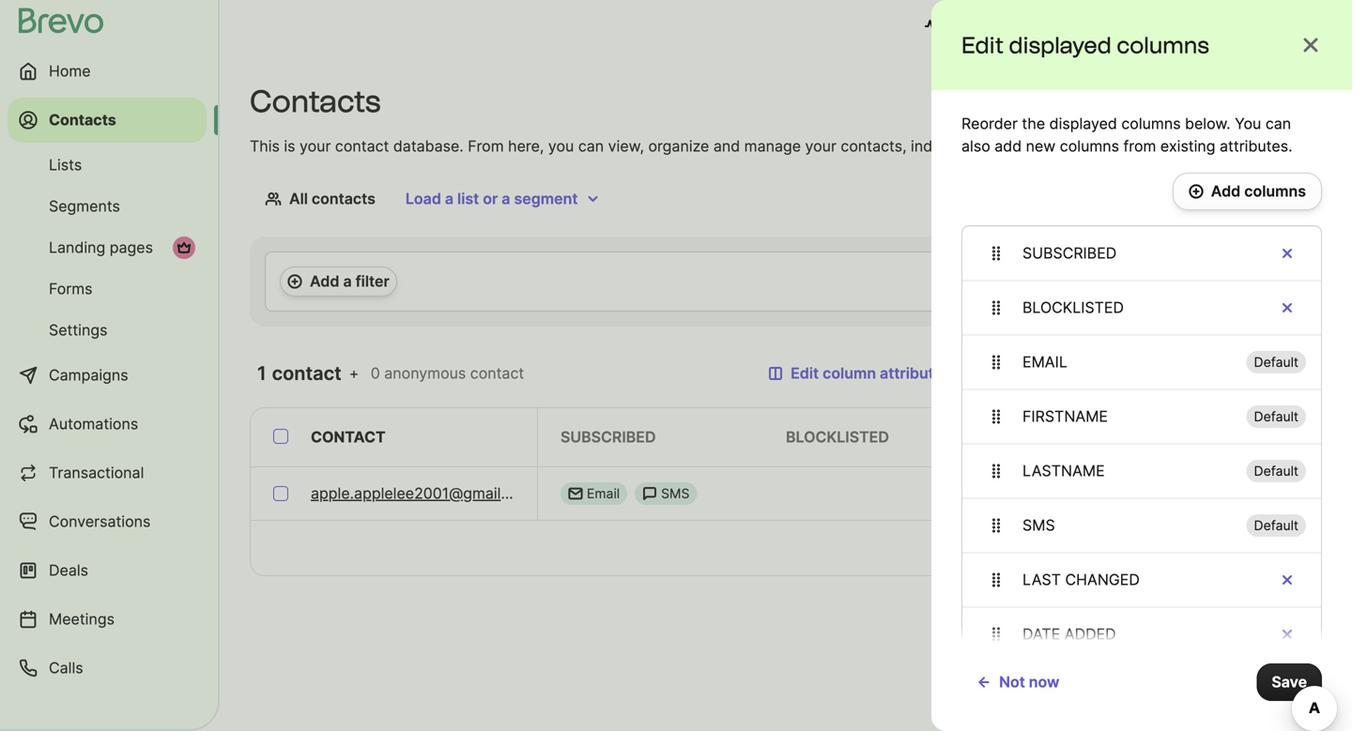 Task type: locate. For each thing, give the bounding box(es) containing it.
home link
[[8, 49, 207, 94]]

1 default from the top
[[1254, 355, 1299, 370]]

1
[[257, 362, 267, 385], [1163, 539, 1170, 557], [1193, 539, 1200, 557], [1257, 539, 1264, 557]]

0 vertical spatial or
[[994, 137, 1009, 155]]

0 horizontal spatial add
[[995, 137, 1022, 155]]

1 horizontal spatial apple.applelee2001@gmail.com
[[1011, 485, 1236, 503]]

usage and plan button
[[910, 8, 1074, 45]]

apple.applelee2001@gmail.com up 1-
[[1011, 485, 1236, 503]]

1 inside button
[[1257, 539, 1264, 557]]

lists
[[49, 156, 82, 174]]

can
[[1266, 115, 1291, 133], [578, 137, 604, 155]]

can right 'you'
[[578, 137, 604, 155]]

1-
[[1149, 539, 1163, 557]]

0 vertical spatial add
[[1211, 182, 1241, 200]]

0 vertical spatial email
[[1023, 353, 1068, 371]]

0 horizontal spatial firstname
[[1023, 408, 1108, 426]]

1 vertical spatial subscribed
[[561, 428, 656, 447]]

edit left &
[[1138, 679, 1166, 697]]

date
[[1023, 625, 1060, 644]]

displayed inside reorder the displayed columns below. you can also add new columns from existing attributes.
[[1050, 115, 1117, 133]]

0 horizontal spatial edit
[[791, 364, 819, 383]]

blocklisted down the subscribed button
[[1023, 299, 1124, 317]]

left___c25ys image
[[642, 486, 657, 501]]

1 your from the left
[[300, 137, 331, 155]]

columns down attributes.
[[1244, 182, 1306, 200]]

your
[[300, 137, 331, 155], [805, 137, 837, 155]]

2 horizontal spatial edit
[[1138, 679, 1166, 697]]

0 vertical spatial firstname
[[1023, 408, 1108, 426]]

1 apple.applelee2001@gmail.com from the left
[[311, 485, 536, 503]]

1 left of on the right of the page
[[1163, 539, 1170, 557]]

1 horizontal spatial attributes
[[1215, 679, 1284, 697]]

columns right new
[[1060, 137, 1119, 155]]

default for email
[[1254, 355, 1299, 370]]

landing pages link
[[8, 229, 207, 267]]

or left the as
[[994, 137, 1009, 155]]

and left plan
[[997, 17, 1024, 35]]

displayed
[[1009, 31, 1112, 59], [1050, 115, 1117, 133]]

1 vertical spatial or
[[483, 190, 498, 208]]

0 horizontal spatial subscribed
[[561, 428, 656, 447]]

subscribed up blocklisted button
[[1023, 244, 1117, 262]]

add inside reorder the displayed columns below. you can also add new columns from existing attributes.
[[995, 137, 1022, 155]]

edit left column
[[791, 364, 819, 383]]

manage
[[744, 137, 801, 155]]

1 button
[[1253, 535, 1268, 562]]

not now button
[[962, 664, 1075, 701]]

0 vertical spatial add
[[995, 137, 1022, 155]]

blocklisted down column
[[786, 428, 889, 447]]

3 default from the top
[[1254, 463, 1299, 479]]

add a filter button
[[280, 267, 397, 297]]

save
[[1272, 673, 1307, 692]]

0 horizontal spatial or
[[483, 190, 498, 208]]

calls
[[49, 659, 83, 678]]

attributes right column
[[880, 364, 951, 383]]

1 horizontal spatial contacts
[[250, 83, 381, 119]]

edit column attributes
[[791, 364, 951, 383]]

contacts link
[[8, 98, 207, 143]]

Search by name, email or phone number search field
[[974, 355, 1322, 393]]

1 horizontal spatial and
[[997, 17, 1024, 35]]

email inside edit displayed columns dialog
[[1023, 353, 1068, 371]]

0 horizontal spatial blocklisted
[[786, 428, 889, 447]]

home
[[49, 62, 91, 80]]

attributes inside edit displayed columns dialog
[[1215, 679, 1284, 697]]

add
[[1211, 182, 1241, 200], [310, 272, 339, 291]]

sms inside edit displayed columns dialog
[[1023, 516, 1055, 535]]

edit & add attributes
[[1138, 679, 1284, 697]]

apple.applelee2001@gmail.com for apple.applelee2001@gmail.com apple
[[1011, 485, 1236, 503]]

1 horizontal spatial subscribed
[[1023, 244, 1117, 262]]

edit inside 'button'
[[791, 364, 819, 383]]

contact inside 1 contact + 0 anonymous contact
[[470, 364, 524, 383]]

now
[[1029, 673, 1060, 692]]

contact right the anonymous
[[470, 364, 524, 383]]

contact
[[335, 137, 389, 155], [272, 362, 342, 385], [470, 364, 524, 383]]

0 horizontal spatial can
[[578, 137, 604, 155]]

displayed up the group. in the right of the page
[[1050, 115, 1117, 133]]

2 vertical spatial edit
[[1138, 679, 1166, 697]]

reorder
[[962, 115, 1018, 133]]

last changed button
[[963, 553, 1321, 608]]

1 down the apple
[[1257, 539, 1264, 557]]

0 horizontal spatial apple.applelee2001@gmail.com
[[311, 485, 536, 503]]

edit
[[962, 31, 1004, 59], [791, 364, 819, 383], [1138, 679, 1166, 697]]

list
[[457, 190, 479, 208]]

edit left plan
[[962, 31, 1004, 59]]

1 vertical spatial firstname
[[1237, 428, 1324, 447]]

usage and plan
[[947, 17, 1059, 35]]

firstname up the lastname
[[1023, 408, 1108, 426]]

segments link
[[8, 188, 207, 225]]

1 horizontal spatial add
[[1211, 182, 1241, 200]]

calls link
[[8, 646, 207, 691]]

0 horizontal spatial your
[[300, 137, 331, 155]]

settings link
[[8, 312, 207, 349]]

edit for edit column attributes
[[791, 364, 819, 383]]

0 horizontal spatial add
[[310, 272, 339, 291]]

and left manage
[[714, 137, 740, 155]]

all
[[289, 190, 308, 208]]

1 vertical spatial add
[[1184, 679, 1211, 697]]

save button
[[1257, 664, 1322, 701]]

a right the as
[[1034, 137, 1042, 155]]

sms up page
[[1023, 516, 1055, 535]]

20
[[1059, 539, 1077, 557]]

1 contact + 0 anonymous contact
[[257, 362, 524, 385]]

or right list on the top left of the page
[[483, 190, 498, 208]]

edit for edit & add attributes
[[1138, 679, 1166, 697]]

0 vertical spatial sms
[[661, 486, 690, 502]]

0 vertical spatial blocklisted
[[1023, 299, 1124, 317]]

add down the reorder
[[995, 137, 1022, 155]]

last
[[1023, 571, 1061, 589]]

sms right left___c25ys icon
[[661, 486, 690, 502]]

0 vertical spatial edit
[[962, 31, 1004, 59]]

can inside reorder the displayed columns below. you can also add new columns from existing attributes.
[[1266, 115, 1291, 133]]

1 horizontal spatial sms
[[1023, 516, 1055, 535]]

4 default from the top
[[1254, 518, 1299, 534]]

or
[[994, 137, 1009, 155], [483, 190, 498, 208]]

1 horizontal spatial your
[[805, 137, 837, 155]]

your right manage
[[805, 137, 837, 155]]

from
[[468, 137, 504, 155]]

0 vertical spatial and
[[997, 17, 1024, 35]]

database.
[[393, 137, 464, 155]]

1 vertical spatial and
[[714, 137, 740, 155]]

this
[[250, 137, 280, 155]]

1 vertical spatial email
[[1011, 428, 1058, 447]]

organize
[[648, 137, 709, 155]]

1 horizontal spatial blocklisted
[[1023, 299, 1124, 317]]

add for add columns
[[1211, 182, 1241, 200]]

your right 'is'
[[300, 137, 331, 155]]

subscribed up email
[[561, 428, 656, 447]]

1 vertical spatial displayed
[[1050, 115, 1117, 133]]

2 default from the top
[[1254, 409, 1299, 425]]

you
[[548, 137, 574, 155]]

apple.applelee2001@gmail.com
[[311, 485, 536, 503], [1011, 485, 1236, 503]]

contact up contacts
[[335, 137, 389, 155]]

0 vertical spatial subscribed
[[1023, 244, 1117, 262]]

columns inside button
[[1244, 182, 1306, 200]]

campaigns link
[[8, 353, 207, 398]]

0
[[371, 364, 380, 383]]

edit displayed columns dialog
[[932, 0, 1352, 732]]

1 vertical spatial sms
[[1023, 516, 1055, 535]]

displayed up the
[[1009, 31, 1112, 59]]

as
[[1013, 137, 1029, 155]]

not
[[999, 673, 1025, 692]]

0 horizontal spatial sms
[[661, 486, 690, 502]]

0 vertical spatial can
[[1266, 115, 1291, 133]]

1 horizontal spatial edit
[[962, 31, 1004, 59]]

plan
[[1028, 17, 1059, 35]]

0 vertical spatial attributes
[[880, 364, 951, 383]]

add right &
[[1184, 679, 1211, 697]]

contacts
[[250, 83, 381, 119], [49, 111, 116, 129]]

can right you on the top of the page
[[1266, 115, 1291, 133]]

load a list or a segment
[[406, 190, 578, 208]]

1 vertical spatial can
[[578, 137, 604, 155]]

blocklisted
[[1023, 299, 1124, 317], [786, 428, 889, 447]]

1 horizontal spatial can
[[1266, 115, 1291, 133]]

page
[[1008, 539, 1044, 557]]

meetings link
[[8, 597, 207, 642]]

subscribed inside button
[[1023, 244, 1117, 262]]

apple.applelee2001@gmail.com down 'contact'
[[311, 485, 536, 503]]

sms
[[661, 486, 690, 502], [1023, 516, 1055, 535]]

attributes right &
[[1215, 679, 1284, 697]]

0 horizontal spatial attributes
[[880, 364, 951, 383]]

firstname inside edit displayed columns dialog
[[1023, 408, 1108, 426]]

add columns
[[1211, 182, 1306, 200]]

all contacts
[[289, 190, 376, 208]]

meetings
[[49, 610, 115, 629]]

add left 'filter' on the left top
[[310, 272, 339, 291]]

firstname up the apple
[[1237, 428, 1324, 447]]

attributes
[[880, 364, 951, 383], [1215, 679, 1284, 697]]

1 vertical spatial add
[[310, 272, 339, 291]]

attributes.
[[1220, 137, 1293, 155]]

2 apple.applelee2001@gmail.com from the left
[[1011, 485, 1236, 503]]

transactional link
[[8, 451, 207, 496]]

contacts up the lists
[[49, 111, 116, 129]]

email
[[1023, 353, 1068, 371], [1011, 428, 1058, 447]]

a left 'filter' on the left top
[[343, 272, 352, 291]]

this is your contact database. from here, you can view, organize and manage your contacts, individually or as a group.
[[250, 137, 1092, 155]]

add down attributes.
[[1211, 182, 1241, 200]]

1 vertical spatial attributes
[[1215, 679, 1284, 697]]

1 vertical spatial edit
[[791, 364, 819, 383]]

add inside edit displayed columns dialog
[[1211, 182, 1241, 200]]

add
[[995, 137, 1022, 155], [1184, 679, 1211, 697]]

1 left +
[[257, 362, 267, 385]]

contacts up 'is'
[[250, 83, 381, 119]]

default
[[1254, 355, 1299, 370], [1254, 409, 1299, 425], [1254, 463, 1299, 479], [1254, 518, 1299, 534]]

subscribed
[[1023, 244, 1117, 262], [561, 428, 656, 447]]



Task type: describe. For each thing, give the bounding box(es) containing it.
attributes inside 'button'
[[880, 364, 951, 383]]

1 horizontal spatial or
[[994, 137, 1009, 155]]

deals link
[[8, 548, 207, 594]]

subscribed button
[[963, 226, 1321, 281]]

conversations link
[[8, 500, 207, 545]]

is
[[284, 137, 295, 155]]

below.
[[1185, 115, 1231, 133]]

columns up from
[[1122, 115, 1181, 133]]

settings
[[49, 321, 107, 339]]

left___rvooi image
[[177, 240, 192, 255]]

+
[[349, 364, 359, 383]]

edit displayed columns
[[962, 31, 1209, 59]]

added
[[1065, 625, 1116, 644]]

transactional
[[49, 464, 144, 482]]

you
[[1235, 115, 1261, 133]]

reorder the displayed columns below. you can also add new columns from existing attributes.
[[962, 115, 1293, 155]]

0 horizontal spatial and
[[714, 137, 740, 155]]

usage
[[947, 17, 993, 35]]

edit & add attributes link
[[1138, 677, 1306, 700]]

contacts,
[[841, 137, 907, 155]]

0 vertical spatial displayed
[[1009, 31, 1112, 59]]

the
[[1022, 115, 1045, 133]]

default for sms
[[1254, 518, 1299, 534]]

apple.applelee2001@gmail.com apple
[[1011, 485, 1278, 503]]

1-1 of 1
[[1149, 539, 1200, 557]]

date added button
[[963, 608, 1321, 662]]

email
[[587, 486, 620, 502]]

2 your from the left
[[805, 137, 837, 155]]

view,
[[608, 137, 644, 155]]

columns up below.
[[1117, 31, 1209, 59]]

new
[[1026, 137, 1056, 155]]

lastname
[[1023, 462, 1105, 480]]

column
[[823, 364, 876, 383]]

changed
[[1065, 571, 1140, 589]]

edit for edit displayed columns
[[962, 31, 1004, 59]]

existing
[[1161, 137, 1216, 155]]

add a filter
[[310, 272, 390, 291]]

add for add a filter
[[310, 272, 339, 291]]

rows
[[938, 539, 976, 557]]

1 horizontal spatial add
[[1184, 679, 1211, 697]]

automations
[[49, 415, 138, 433]]

filter
[[356, 272, 390, 291]]

1 right of on the right of the page
[[1193, 539, 1200, 557]]

campaigns
[[49, 366, 128, 385]]

here,
[[508, 137, 544, 155]]

individually
[[911, 137, 990, 155]]

anonymous
[[384, 364, 466, 383]]

a right list on the top left of the page
[[502, 190, 510, 208]]

load
[[406, 190, 441, 208]]

edit column attributes button
[[753, 355, 966, 393]]

not now
[[999, 673, 1060, 692]]

forms
[[49, 280, 93, 298]]

from
[[1124, 137, 1156, 155]]

last changed
[[1023, 571, 1140, 589]]

lists link
[[8, 146, 207, 184]]

pages
[[110, 239, 153, 257]]

deals
[[49, 562, 88, 580]]

also
[[962, 137, 990, 155]]

segment
[[514, 190, 578, 208]]

landing pages
[[49, 239, 153, 257]]

1 horizontal spatial firstname
[[1237, 428, 1324, 447]]

landing
[[49, 239, 105, 257]]

date added
[[1023, 625, 1116, 644]]

default for lastname
[[1254, 463, 1299, 479]]

blocklisted inside blocklisted button
[[1023, 299, 1124, 317]]

apple
[[1237, 485, 1278, 503]]

load a list or a segment button
[[391, 180, 615, 218]]

rows per page
[[938, 539, 1044, 557]]

0 horizontal spatial contacts
[[49, 111, 116, 129]]

left___c25ys image
[[568, 486, 583, 501]]

a left list on the top left of the page
[[445, 190, 454, 208]]

&
[[1170, 679, 1180, 697]]

per
[[980, 539, 1004, 557]]

forms link
[[8, 270, 207, 308]]

apple.applelee2001@gmail.com link
[[311, 483, 536, 505]]

or inside the load a list or a segment button
[[483, 190, 498, 208]]

apple.applelee2001@gmail.com for apple.applelee2001@gmail.com
[[311, 485, 536, 503]]

automations link
[[8, 402, 207, 447]]

blocklisted button
[[963, 281, 1321, 335]]

default for firstname
[[1254, 409, 1299, 425]]

conversations
[[49, 513, 151, 531]]

contact left +
[[272, 362, 342, 385]]

and inside button
[[997, 17, 1024, 35]]

1 vertical spatial blocklisted
[[786, 428, 889, 447]]

20 button
[[1051, 530, 1119, 567]]



Task type: vqa. For each thing, say whether or not it's contained in the screenshot.
Calls link
yes



